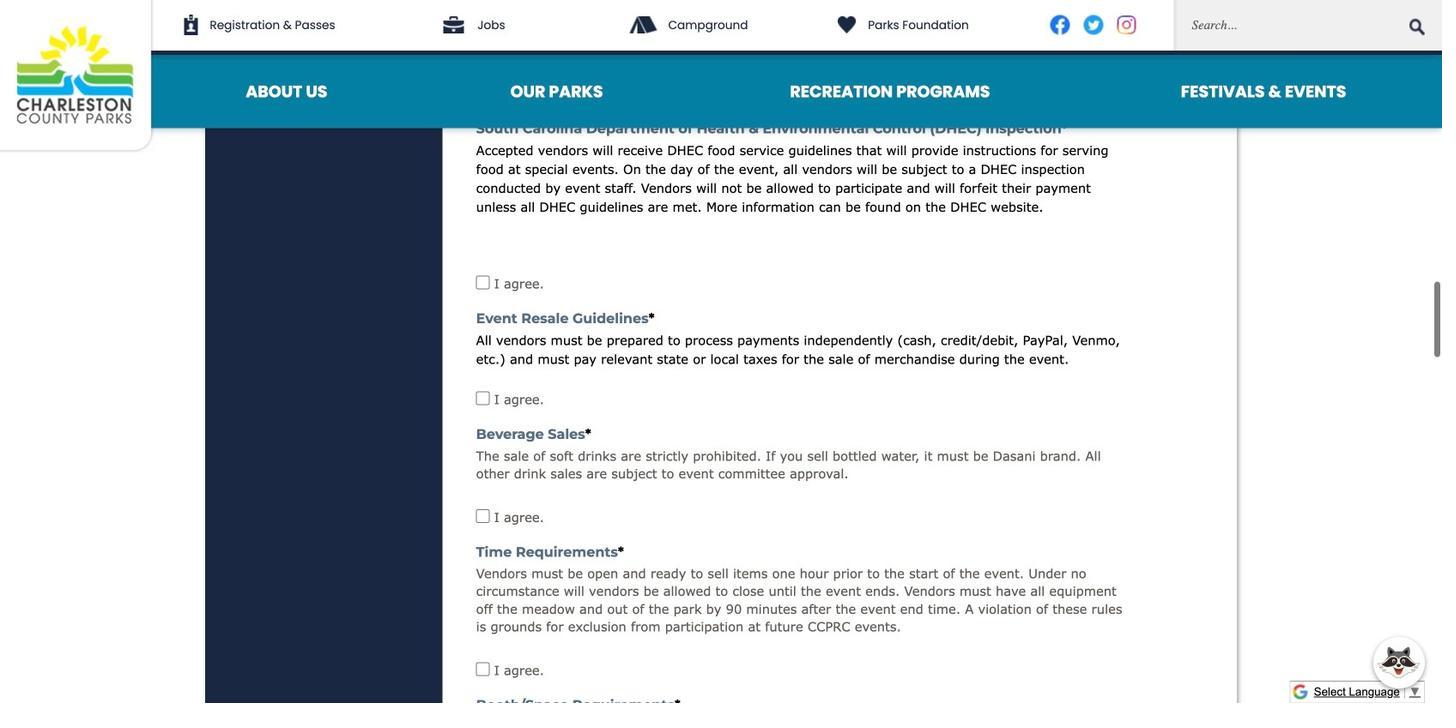 Task type: describe. For each thing, give the bounding box(es) containing it.
2 menu item from the left
[[419, 55, 695, 128]]

search image
[[1410, 18, 1425, 36]]

home page image
[[0, 0, 155, 154]]



Task type: locate. For each thing, give the bounding box(es) containing it.
None checkbox
[[476, 392, 490, 406], [476, 663, 490, 677], [476, 392, 490, 406], [476, 663, 490, 677]]

None checkbox
[[476, 276, 490, 290], [476, 510, 490, 524], [476, 276, 490, 290], [476, 510, 490, 524]]

menu item
[[155, 55, 419, 128], [419, 55, 695, 128], [695, 55, 1085, 128], [1085, 55, 1442, 128]]

3 menu item from the left
[[695, 55, 1085, 128]]

1 menu item from the left
[[155, 55, 419, 128]]

4 menu item from the left
[[1085, 55, 1442, 128]]

Search... text field
[[1174, 0, 1442, 51]]

menu
[[155, 55, 1442, 128]]



Task type: vqa. For each thing, say whether or not it's contained in the screenshot.
fourth menu item from left
yes



